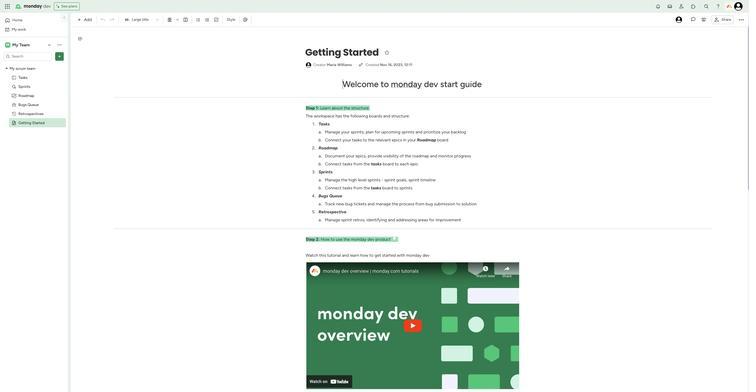 Task type: locate. For each thing, give the bounding box(es) containing it.
. for retrospective
[[315, 210, 316, 215]]

williams
[[338, 63, 352, 67]]

sprints left -
[[368, 178, 381, 183]]

sprints
[[18, 84, 30, 89], [319, 170, 333, 175]]

started up created
[[343, 46, 379, 59]]

1 vertical spatial started
[[32, 121, 45, 125]]

from right process
[[416, 202, 425, 207]]

m
[[6, 43, 9, 47]]

roadmap up document
[[319, 146, 338, 151]]

sprints
[[402, 130, 415, 135], [368, 178, 381, 183], [400, 186, 413, 191]]

tasks down "workspace"
[[319, 122, 330, 127]]

0 vertical spatial public board image
[[11, 75, 17, 80]]

queue up new at the left bottom of the page
[[329, 194, 342, 199]]

and right tickets
[[368, 202, 375, 207]]

manage left high
[[325, 178, 340, 183]]

to down plan
[[363, 138, 367, 143]]

sprints up in
[[402, 130, 415, 135]]

2 vertical spatial connect
[[325, 186, 342, 191]]

addressing
[[396, 218, 417, 223]]

to left 'get'
[[370, 253, 374, 258]]

sprint
[[385, 178, 396, 183], [409, 178, 420, 183], [341, 218, 352, 223]]

the left process
[[392, 202, 399, 207]]

monday up learn
[[351, 237, 367, 242]]

1 vertical spatial tasks
[[319, 122, 330, 127]]

the down plan
[[368, 138, 375, 143]]

each
[[400, 162, 409, 167]]

1 horizontal spatial bug
[[426, 202, 433, 207]]

tasks down manage the high level sprints - sprint goals, sprint timeline
[[371, 186, 382, 191]]

and right boards
[[384, 114, 391, 119]]

has
[[336, 114, 342, 119]]

0 horizontal spatial sprints
[[18, 84, 30, 89]]

my work button
[[3, 25, 57, 34]]

bugs queue up the retrospectives
[[18, 103, 39, 107]]

document
[[325, 154, 345, 159]]

roadmap inside list box
[[18, 94, 34, 98]]

public board image for getting started
[[11, 121, 17, 126]]

.
[[314, 122, 315, 127], [321, 130, 322, 135], [321, 138, 322, 143], [315, 146, 316, 151], [321, 154, 322, 159], [321, 162, 322, 167], [315, 170, 316, 175], [321, 178, 322, 183], [321, 186, 322, 191], [315, 194, 316, 199], [321, 202, 322, 207], [315, 210, 316, 215], [321, 218, 322, 223]]

Getting Started field
[[304, 46, 380, 60]]

4 a from the top
[[319, 202, 321, 207]]

my scrum team
[[10, 66, 35, 71]]

option
[[0, 64, 68, 65]]

provide
[[368, 154, 382, 159]]

2 b . from the top
[[319, 162, 322, 167]]

0 horizontal spatial queue
[[28, 103, 39, 107]]

how
[[361, 253, 369, 258]]

0 vertical spatial sprints
[[18, 84, 30, 89]]

1 horizontal spatial sprint
[[385, 178, 396, 183]]

started down the retrospectives
[[32, 121, 45, 125]]

board for board to each epic
[[383, 162, 394, 167]]

3 a from the top
[[319, 178, 321, 183]]

step left 2:
[[306, 237, 315, 242]]

connect down document
[[325, 162, 342, 167]]

1 a . from the top
[[319, 130, 322, 135]]

manage down "has" at the top left
[[325, 130, 340, 135]]

get
[[375, 253, 381, 258]]

for right areas
[[429, 218, 435, 223]]

5 .
[[312, 210, 316, 215]]

numbered list image
[[205, 17, 210, 22]]

0 vertical spatial manage
[[325, 130, 340, 135]]

connect up document
[[325, 138, 342, 143]]

my inside workspace selection element
[[12, 42, 18, 47]]

0 vertical spatial getting
[[305, 46, 341, 59]]

getting
[[305, 46, 341, 59], [18, 121, 31, 125]]

2 a from the top
[[319, 154, 321, 159]]

. for track new bug tickets and manage the process from bug submission to solution
[[321, 202, 322, 207]]

1 vertical spatial getting started
[[18, 121, 45, 125]]

0 vertical spatial board
[[438, 138, 449, 143]]

bug right new at the left bottom of the page
[[345, 202, 353, 207]]

creator maria williams
[[313, 63, 352, 67]]

dev right with
[[423, 253, 430, 258]]

relevant
[[376, 138, 391, 143]]

workspace options image
[[57, 42, 62, 48]]

0 horizontal spatial bugs queue
[[18, 103, 39, 107]]

2 b from the top
[[319, 162, 321, 167]]

board down -
[[383, 186, 394, 191]]

1 horizontal spatial roadmap
[[319, 146, 338, 151]]

2 vertical spatial b .
[[319, 186, 322, 191]]

1 horizontal spatial bugs
[[319, 194, 328, 199]]

1 horizontal spatial queue
[[329, 194, 342, 199]]

sprints right the 3 .
[[319, 170, 333, 175]]

bugs queue up track
[[319, 194, 342, 199]]

0 horizontal spatial bug
[[345, 202, 353, 207]]

b . for connect your tasks to the relevant epics in your roadmap board
[[319, 138, 322, 143]]

1 bug from the left
[[345, 202, 353, 207]]

0 vertical spatial b .
[[319, 138, 322, 143]]

epics
[[392, 138, 402, 143]]

2:
[[316, 237, 320, 242]]

the down level
[[364, 186, 370, 191]]

0 vertical spatial queue
[[28, 103, 39, 107]]

workspace image
[[5, 42, 10, 48]]

2 vertical spatial manage
[[325, 218, 340, 223]]

your for document your epics, provide visibility of the roadmap and monitor progress
[[346, 154, 355, 159]]

. for bugs queue
[[315, 194, 316, 199]]

and left prioritize
[[416, 130, 423, 135]]

0 vertical spatial b
[[319, 138, 321, 143]]

my left 'work'
[[12, 27, 17, 32]]

1 vertical spatial my
[[12, 42, 18, 47]]

step for step 2: how to use the monday dev product 💡
[[306, 237, 315, 242]]

timeline
[[421, 178, 436, 183]]

board down visibility
[[383, 162, 394, 167]]

maria
[[327, 63, 337, 67]]

your left sprints,
[[341, 130, 350, 135]]

watch
[[306, 253, 318, 258]]

0 vertical spatial step
[[306, 106, 315, 111]]

1 b . from the top
[[319, 138, 322, 143]]

0 horizontal spatial tasks
[[18, 75, 27, 80]]

step left the 1:
[[306, 106, 315, 111]]

sprints down goals,
[[400, 186, 413, 191]]

getting started down the retrospectives
[[18, 121, 45, 125]]

started
[[343, 46, 379, 59], [32, 121, 45, 125]]

2 a . from the top
[[319, 154, 322, 159]]

manage for manage your sprints, plan for upcoming sprints and prioritize your backlog
[[325, 130, 340, 135]]

sprint right -
[[385, 178, 396, 183]]

title
[[142, 17, 149, 22]]

monday up home button
[[24, 3, 42, 9]]

to
[[381, 79, 389, 89], [363, 138, 367, 143], [395, 162, 399, 167], [395, 186, 399, 191], [457, 202, 461, 207], [331, 237, 335, 242], [370, 253, 374, 258]]

0 vertical spatial started
[[343, 46, 379, 59]]

bugs queue
[[18, 103, 39, 107], [319, 194, 342, 199]]

dev left start at the top of the page
[[424, 79, 438, 89]]

my inside my work button
[[12, 27, 17, 32]]

connect tasks from the tasks board to sprints
[[325, 186, 413, 191]]

connect for connect tasks from the tasks board to each epic
[[325, 162, 342, 167]]

team
[[27, 66, 35, 71]]

public board image for tasks
[[11, 75, 17, 80]]

areas
[[418, 218, 428, 223]]

2 public board image from the top
[[11, 121, 17, 126]]

options image
[[57, 54, 62, 59]]

1 vertical spatial b
[[319, 162, 321, 167]]

1 vertical spatial connect
[[325, 162, 342, 167]]

a
[[319, 130, 321, 135], [319, 154, 321, 159], [319, 178, 321, 183], [319, 202, 321, 207], [319, 218, 321, 223]]

0 vertical spatial roadmap
[[18, 94, 34, 98]]

5 a from the top
[[319, 218, 321, 223]]

monday dev
[[24, 3, 51, 9]]

0 vertical spatial from
[[354, 162, 363, 167]]

connect up track
[[325, 186, 342, 191]]

the left high
[[341, 178, 348, 183]]

and
[[384, 114, 391, 119], [416, 130, 423, 135], [431, 154, 438, 159], [368, 202, 375, 207], [388, 218, 395, 223], [342, 253, 349, 258]]

manage for manage sprint retros, identifying and addressing areas for improvement
[[325, 218, 340, 223]]

3 b . from the top
[[319, 186, 322, 191]]

style
[[227, 17, 236, 22]]

0 vertical spatial bugs queue
[[18, 103, 39, 107]]

bugs right 4 .
[[319, 194, 328, 199]]

see plans
[[61, 4, 77, 9]]

started inside field
[[343, 46, 379, 59]]

in
[[403, 138, 407, 143]]

a . for document your epics, provide visibility of the roadmap and monitor progress
[[319, 154, 322, 159]]

1 connect from the top
[[325, 138, 342, 143]]

plan
[[366, 130, 374, 135]]

dev
[[43, 3, 51, 9], [424, 79, 438, 89], [368, 237, 375, 242], [423, 253, 430, 258]]

getting inside field
[[305, 46, 341, 59]]

getting started inside field
[[305, 46, 379, 59]]

the
[[306, 114, 313, 119]]

from down epics,
[[354, 162, 363, 167]]

1 vertical spatial manage
[[325, 178, 340, 183]]

3 connect from the top
[[325, 186, 342, 191]]

the right about
[[344, 106, 350, 111]]

inbox image
[[668, 4, 673, 9]]

manage down retrospective
[[325, 218, 340, 223]]

a . for track new bug tickets and manage the process from bug submission to solution
[[319, 202, 322, 207]]

sprint left retros,
[[341, 218, 352, 223]]

bug left submission
[[426, 202, 433, 207]]

tasks down document
[[343, 162, 353, 167]]

from for board to sprints
[[354, 186, 363, 191]]

1 vertical spatial queue
[[329, 194, 342, 199]]

notifications image
[[656, 4, 661, 9]]

tasks down sprints,
[[352, 138, 362, 143]]

caret down image
[[6, 67, 8, 70]]

list box containing my scrum team
[[0, 63, 68, 200]]

sprint right goals,
[[409, 178, 420, 183]]

monday
[[24, 3, 42, 9], [391, 79, 422, 89], [351, 237, 367, 242], [407, 253, 422, 258]]

1
[[313, 122, 314, 127]]

upcoming
[[382, 130, 401, 135]]

0 horizontal spatial roadmap
[[18, 94, 34, 98]]

team
[[19, 42, 30, 47]]

bugs
[[18, 103, 27, 107], [319, 194, 328, 199]]

0 horizontal spatial for
[[375, 130, 381, 135]]

solution
[[462, 202, 477, 207]]

monday down 12:11
[[391, 79, 422, 89]]

how
[[321, 237, 330, 242]]

your for connect your tasks to the relevant epics in your roadmap board
[[343, 138, 351, 143]]

guide
[[461, 79, 482, 89]]

your
[[341, 130, 350, 135], [442, 130, 450, 135], [343, 138, 351, 143], [408, 138, 416, 143], [346, 154, 355, 159]]

roadmap down prioritize
[[417, 138, 437, 143]]

the down epics,
[[364, 162, 370, 167]]

2023,
[[394, 63, 404, 67]]

sprints down my scrum team
[[18, 84, 30, 89]]

my for my work
[[12, 27, 17, 32]]

your left epics,
[[346, 154, 355, 159]]

3
[[312, 170, 315, 175]]

2 vertical spatial board
[[383, 186, 394, 191]]

0 horizontal spatial getting
[[18, 121, 31, 125]]

my right caret down image
[[10, 66, 15, 71]]

bugs up the retrospectives
[[18, 103, 27, 107]]

board down prioritize
[[438, 138, 449, 143]]

2 vertical spatial b
[[319, 186, 321, 191]]

my for my team
[[12, 42, 18, 47]]

b for connect tasks from the tasks board to each epic
[[319, 162, 321, 167]]

1 vertical spatial sprints
[[368, 178, 381, 183]]

improvement
[[436, 218, 461, 223]]

1 vertical spatial roadmap
[[417, 138, 437, 143]]

manage your sprints, plan for upcoming sprints and prioritize your backlog
[[325, 130, 466, 135]]

1 step from the top
[[306, 106, 315, 111]]

3 b from the top
[[319, 186, 321, 191]]

getting down the retrospectives
[[18, 121, 31, 125]]

0 vertical spatial tasks
[[18, 75, 27, 80]]

for right plan
[[375, 130, 381, 135]]

1 horizontal spatial for
[[429, 218, 435, 223]]

track new bug tickets and manage the process from bug submission to solution
[[325, 202, 477, 207]]

from
[[354, 162, 363, 167], [354, 186, 363, 191], [416, 202, 425, 207]]

board
[[438, 138, 449, 143], [383, 162, 394, 167], [383, 186, 394, 191]]

1 vertical spatial board
[[383, 162, 394, 167]]

1 vertical spatial bugs queue
[[319, 194, 342, 199]]

2 connect from the top
[[325, 162, 342, 167]]

2 manage from the top
[[325, 178, 340, 183]]

b
[[319, 138, 321, 143], [319, 162, 321, 167], [319, 186, 321, 191]]

0 vertical spatial getting started
[[305, 46, 379, 59]]

getting started up williams
[[305, 46, 379, 59]]

0 horizontal spatial started
[[32, 121, 45, 125]]

your right in
[[408, 138, 416, 143]]

1 vertical spatial b .
[[319, 162, 322, 167]]

bulleted list image
[[196, 17, 201, 22]]

2 step from the top
[[306, 237, 315, 242]]

boards
[[369, 114, 382, 119]]

the
[[344, 106, 350, 111], [343, 114, 350, 119], [368, 138, 375, 143], [405, 154, 411, 159], [364, 162, 370, 167], [341, 178, 348, 183], [364, 186, 370, 191], [392, 202, 399, 207], [344, 237, 350, 242]]

list box
[[0, 63, 68, 200]]

workspace selection element
[[5, 42, 31, 48]]

queue up the retrospectives
[[28, 103, 39, 107]]

step
[[306, 106, 315, 111], [306, 237, 315, 242]]

tasks
[[18, 75, 27, 80], [319, 122, 330, 127]]

1 public board image from the top
[[11, 75, 17, 80]]

a . for manage sprint retros, identifying and addressing areas for improvement
[[319, 218, 322, 223]]

3 manage from the top
[[325, 218, 340, 223]]

5 a . from the top
[[319, 218, 322, 223]]

to down goals,
[[395, 186, 399, 191]]

from down level
[[354, 186, 363, 191]]

my
[[12, 27, 17, 32], [12, 42, 18, 47], [10, 66, 15, 71]]

help image
[[716, 4, 721, 9]]

1 vertical spatial sprints
[[319, 170, 333, 175]]

4 a . from the top
[[319, 202, 322, 207]]

to left use
[[331, 237, 335, 242]]

3 a . from the top
[[319, 178, 322, 183]]

1 vertical spatial public board image
[[11, 121, 17, 126]]

0 vertical spatial bugs
[[18, 103, 27, 107]]

public board image
[[11, 75, 17, 80], [11, 121, 17, 126]]

epic
[[411, 162, 419, 167]]

2 vertical spatial my
[[10, 66, 15, 71]]

a for manage sprint retros, identifying and addressing areas for improvement
[[319, 218, 321, 223]]

getting up creator
[[305, 46, 341, 59]]

1 vertical spatial step
[[306, 237, 315, 242]]

1 horizontal spatial started
[[343, 46, 379, 59]]

my right workspace image
[[12, 42, 18, 47]]

. for manage your sprints, plan for upcoming sprints and prioritize your backlog
[[321, 130, 322, 135]]

0 vertical spatial my
[[12, 27, 17, 32]]

tasks down my scrum team
[[18, 75, 27, 80]]

2 vertical spatial roadmap
[[319, 146, 338, 151]]

1 horizontal spatial getting
[[305, 46, 341, 59]]

1 vertical spatial from
[[354, 186, 363, 191]]

0 vertical spatial connect
[[325, 138, 342, 143]]

1 b from the top
[[319, 138, 321, 143]]

tasks
[[352, 138, 362, 143], [343, 162, 353, 167], [371, 162, 382, 167], [343, 186, 353, 191], [371, 186, 382, 191]]

connect
[[325, 138, 342, 143], [325, 162, 342, 167], [325, 186, 342, 191]]

. for document your epics, provide visibility of the roadmap and monitor progress
[[321, 154, 322, 159]]

new
[[336, 202, 344, 207]]

1 horizontal spatial getting started
[[305, 46, 379, 59]]

roadmap up the retrospectives
[[18, 94, 34, 98]]

1 manage from the top
[[325, 130, 340, 135]]

your down sprints,
[[343, 138, 351, 143]]

1 a from the top
[[319, 130, 321, 135]]

my for my scrum team
[[10, 66, 15, 71]]

checklist image
[[214, 17, 219, 22]]



Task type: describe. For each thing, give the bounding box(es) containing it.
5
[[312, 210, 315, 215]]

start
[[441, 79, 458, 89]]

2 .
[[312, 146, 316, 151]]

the workspace has the following boards and structure:
[[306, 114, 410, 119]]

of
[[400, 154, 404, 159]]

monitor
[[439, 154, 454, 159]]

and left learn
[[342, 253, 349, 258]]

to down "nov"
[[381, 79, 389, 89]]

track
[[325, 202, 335, 207]]

epics,
[[356, 154, 367, 159]]

layout image
[[183, 17, 188, 22]]

large
[[132, 17, 141, 22]]

learn
[[320, 106, 331, 111]]

2
[[312, 146, 315, 151]]

1:
[[316, 106, 319, 111]]

manage sprint retros, identifying and addressing areas for improvement
[[325, 218, 461, 223]]

the right use
[[344, 237, 350, 242]]

the right "has" at the top left
[[343, 114, 350, 119]]

manage
[[376, 202, 391, 207]]

2 bug from the left
[[426, 202, 433, 207]]

2 vertical spatial sprints
[[400, 186, 413, 191]]

b . for connect tasks from the tasks board to each epic
[[319, 162, 322, 167]]

visibility
[[384, 154, 399, 159]]

add to favorites image
[[384, 50, 390, 55]]

1 vertical spatial for
[[429, 218, 435, 223]]

to left each
[[395, 162, 399, 167]]

mention image
[[243, 17, 248, 22]]

b for connect your tasks to the relevant epics in your roadmap board
[[319, 138, 321, 143]]

share button
[[712, 15, 734, 24]]

tutorial
[[327, 253, 341, 258]]

work
[[18, 27, 26, 32]]

see plans button
[[54, 2, 80, 10]]

workspace
[[314, 114, 335, 119]]

retrospective
[[319, 210, 347, 215]]

. for tasks
[[314, 122, 315, 127]]

a for manage your sprints, plan for upcoming sprints and prioritize your backlog
[[319, 130, 321, 135]]

tickets
[[354, 202, 367, 207]]

goals,
[[397, 178, 408, 183]]

connect for connect your tasks to the relevant epics in your roadmap board
[[325, 138, 342, 143]]

this
[[319, 253, 326, 258]]

0 vertical spatial for
[[375, 130, 381, 135]]

retrospectives
[[18, 112, 44, 116]]

a . for manage your sprints, plan for upcoming sprints and prioritize your backlog
[[319, 130, 322, 135]]

1 vertical spatial bugs
[[319, 194, 328, 199]]

submission
[[434, 202, 456, 207]]

16,
[[388, 63, 393, 67]]

and left monitor
[[431, 154, 438, 159]]

about
[[332, 106, 343, 111]]

to left 'solution'
[[457, 202, 461, 207]]

maria williams image
[[735, 2, 743, 11]]

tasks down 'provide'
[[371, 162, 382, 167]]

learn
[[350, 253, 360, 258]]

. for manage the high level sprints - sprint goals, sprint timeline
[[321, 178, 322, 183]]

step 1: learn about the structure
[[306, 106, 370, 111]]

search everything image
[[704, 4, 710, 9]]

structure
[[352, 106, 369, 111]]

welcome
[[343, 79, 379, 89]]

board for board to sprints
[[383, 186, 394, 191]]

a for track new bug tickets and manage the process from bug submission to solution
[[319, 202, 321, 207]]

see
[[61, 4, 68, 9]]

structure:
[[392, 114, 410, 119]]

a for document your epics, provide visibility of the roadmap and monitor progress
[[319, 154, 321, 159]]

started
[[382, 253, 396, 258]]

b for connect tasks from the tasks board to sprints
[[319, 186, 321, 191]]

home button
[[3, 16, 57, 25]]

use
[[336, 237, 343, 242]]

nov
[[380, 63, 387, 67]]

2 horizontal spatial sprint
[[409, 178, 420, 183]]

share
[[722, 17, 732, 22]]

1 vertical spatial getting
[[18, 121, 31, 125]]

3 .
[[312, 170, 316, 175]]

following
[[351, 114, 368, 119]]

tasks down high
[[343, 186, 353, 191]]

retros,
[[353, 218, 366, 223]]

manage the high level sprints - sprint goals, sprint timeline
[[325, 178, 436, 183]]

progress
[[455, 154, 471, 159]]

. for roadmap
[[315, 146, 316, 151]]

with
[[397, 253, 405, 258]]

2 horizontal spatial roadmap
[[417, 138, 437, 143]]

your for manage your sprints, plan for upcoming sprints and prioritize your backlog
[[341, 130, 350, 135]]

add button
[[76, 15, 95, 24]]

a for manage the high level sprints - sprint goals, sprint timeline
[[319, 178, 321, 183]]

💡
[[392, 237, 397, 242]]

scrum
[[16, 66, 26, 71]]

connect tasks from the tasks board to each epic
[[325, 162, 419, 167]]

1 .
[[313, 122, 315, 127]]

started inside list box
[[32, 121, 45, 125]]

. for manage sprint retros, identifying and addressing areas for improvement
[[321, 218, 322, 223]]

dev left product
[[368, 237, 375, 242]]

invite members image
[[680, 4, 685, 9]]

product
[[376, 237, 391, 242]]

v2 ellipsis image
[[740, 16, 744, 23]]

welcome to monday dev start guide
[[343, 79, 482, 89]]

1 horizontal spatial bugs queue
[[319, 194, 342, 199]]

board activity image
[[676, 17, 683, 23]]

plans
[[69, 4, 77, 9]]

4
[[312, 194, 315, 199]]

a . for manage the high level sprints - sprint goals, sprint timeline
[[319, 178, 322, 183]]

step for step 1: learn about the structure
[[306, 106, 315, 111]]

manage for manage the high level sprints - sprint goals, sprint timeline
[[325, 178, 340, 183]]

connect your tasks to the relevant epics in your roadmap board
[[325, 138, 449, 143]]

my work
[[12, 27, 26, 32]]

style button
[[225, 15, 238, 24]]

select product image
[[5, 4, 10, 9]]

home
[[12, 18, 22, 22]]

0 horizontal spatial sprint
[[341, 218, 352, 223]]

2 vertical spatial from
[[416, 202, 425, 207]]

add
[[84, 17, 92, 22]]

the right of
[[405, 154, 411, 159]]

1 horizontal spatial tasks
[[319, 122, 330, 127]]

process
[[400, 202, 415, 207]]

created
[[366, 63, 379, 67]]

Search in workspace field
[[11, 53, 45, 60]]

watch this tutorial and learn how to get started with monday dev
[[306, 253, 430, 258]]

0 horizontal spatial bugs
[[18, 103, 27, 107]]

and right identifying
[[388, 218, 395, 223]]

created nov 16, 2023, 12:11
[[366, 63, 413, 67]]

from for board to each epic
[[354, 162, 363, 167]]

b . for connect tasks from the tasks board to sprints
[[319, 186, 322, 191]]

apps image
[[691, 4, 697, 9]]

monday right with
[[407, 253, 422, 258]]

0 vertical spatial sprints
[[402, 130, 415, 135]]

. for sprints
[[315, 170, 316, 175]]

0 horizontal spatial getting started
[[18, 121, 45, 125]]

large title
[[132, 17, 149, 22]]

step 2: how to use the monday dev product 💡
[[306, 237, 398, 242]]

high
[[349, 178, 357, 183]]

prioritize
[[424, 130, 441, 135]]

sprints,
[[351, 130, 365, 135]]

-
[[382, 178, 384, 183]]

document your epics, provide visibility of the roadmap and monitor progress
[[325, 154, 471, 159]]

connect for connect tasks from the tasks board to sprints
[[325, 186, 342, 191]]

my team
[[12, 42, 30, 47]]

1 horizontal spatial sprints
[[319, 170, 333, 175]]

your left backlog
[[442, 130, 450, 135]]

dev left see
[[43, 3, 51, 9]]



Task type: vqa. For each thing, say whether or not it's contained in the screenshot.


